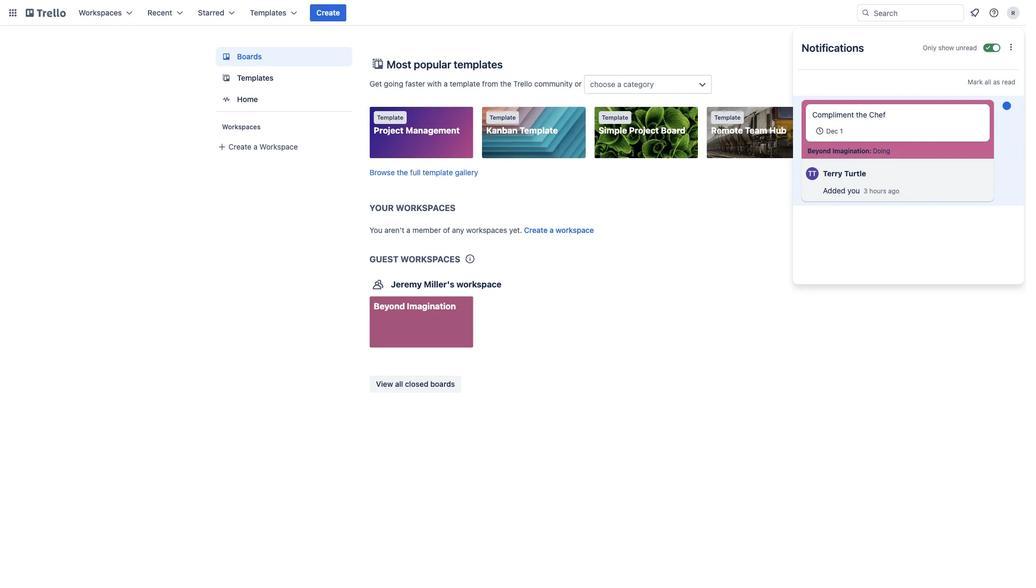 Task type: locate. For each thing, give the bounding box(es) containing it.
0 vertical spatial beyond
[[808, 147, 831, 155]]

faster
[[406, 79, 425, 88]]

0 horizontal spatial beyond
[[374, 301, 405, 311]]

terry turtle button up you
[[824, 169, 867, 178]]

choose a category
[[591, 80, 654, 89]]

template for kanban
[[490, 114, 516, 121]]

gallery
[[455, 168, 478, 177]]

imagination inside 'link'
[[407, 301, 456, 311]]

1 vertical spatial template
[[423, 168, 453, 177]]

beyond down dec
[[808, 147, 831, 155]]

template right full on the top of the page
[[423, 168, 453, 177]]

beyond imagination link down the jeremy
[[370, 297, 473, 348]]

management
[[406, 125, 460, 136]]

home link
[[216, 90, 353, 109]]

compliment
[[813, 110, 855, 119]]

template down templates
[[450, 79, 480, 88]]

guest workspaces
[[370, 254, 461, 264]]

template right kanban at the top
[[520, 125, 558, 136]]

template inside template project management
[[377, 114, 404, 121]]

terry turtle (terryturtle) image
[[806, 166, 819, 182]]

read
[[1003, 78, 1016, 86]]

project left board
[[630, 125, 659, 136]]

template for remote
[[715, 114, 741, 121]]

imagination down 1
[[833, 147, 870, 155]]

browse the full template gallery link
[[370, 168, 478, 177]]

1 horizontal spatial beyond imagination link
[[808, 147, 870, 155]]

2 horizontal spatial create
[[524, 226, 548, 234]]

1 vertical spatial workspace
[[457, 279, 502, 289]]

only show unread
[[923, 44, 978, 52]]

1 vertical spatial the
[[857, 110, 868, 119]]

kanban
[[487, 125, 518, 136]]

imagination down miller's
[[407, 301, 456, 311]]

0 horizontal spatial workspaces
[[79, 8, 122, 17]]

2 vertical spatial the
[[397, 168, 408, 177]]

guest
[[370, 254, 399, 264]]

1 vertical spatial workspaces
[[222, 123, 261, 130]]

0 vertical spatial the
[[501, 79, 512, 88]]

workspaces up member
[[396, 203, 456, 213]]

added
[[824, 186, 846, 195]]

most
[[387, 58, 412, 70]]

the
[[501, 79, 512, 88], [857, 110, 868, 119], [397, 168, 408, 177]]

create for create
[[317, 8, 340, 17]]

beyond
[[808, 147, 831, 155], [374, 301, 405, 311]]

jeremy miller's workspace
[[391, 279, 502, 289]]

your workspaces
[[370, 203, 456, 213]]

1 horizontal spatial project
[[630, 125, 659, 136]]

browse the full template gallery
[[370, 168, 478, 177]]

0 horizontal spatial beyond imagination link
[[370, 297, 473, 348]]

template inside 'template simple project board'
[[602, 114, 629, 121]]

templates button
[[244, 4, 304, 21]]

0 vertical spatial workspaces
[[79, 8, 122, 17]]

beyond for beyond imagination : doing
[[808, 147, 831, 155]]

beyond imagination link down 1
[[808, 147, 870, 155]]

0 horizontal spatial all
[[395, 380, 403, 389]]

the left full on the top of the page
[[397, 168, 408, 177]]

terry turtle button
[[802, 159, 995, 184], [824, 169, 867, 178]]

create for create a workspace
[[229, 143, 252, 151]]

template up kanban at the top
[[490, 114, 516, 121]]

beyond imagination : doing
[[808, 147, 891, 155]]

workspaces
[[79, 8, 122, 17], [222, 123, 261, 130]]

imagination for beyond imagination
[[407, 301, 456, 311]]

a
[[444, 79, 448, 88], [618, 80, 622, 89], [254, 143, 258, 151], [407, 226, 411, 234], [550, 226, 554, 234]]

0 vertical spatial imagination
[[833, 147, 870, 155]]

create button
[[310, 4, 347, 21]]

2 project from the left
[[630, 125, 659, 136]]

0 horizontal spatial create
[[229, 143, 252, 151]]

0 horizontal spatial project
[[374, 125, 404, 136]]

remote
[[712, 125, 743, 136]]

1 horizontal spatial imagination
[[833, 147, 870, 155]]

workspaces
[[396, 203, 456, 213], [401, 254, 461, 264]]

0 vertical spatial all
[[985, 78, 992, 86]]

template kanban template
[[487, 114, 558, 136]]

1 vertical spatial all
[[395, 380, 403, 389]]

1 project from the left
[[374, 125, 404, 136]]

beyond down the jeremy
[[374, 301, 405, 311]]

workspaces button
[[72, 4, 139, 21]]

a left workspace
[[254, 143, 258, 151]]

terry
[[824, 169, 843, 178]]

the for compliment the chef
[[857, 110, 868, 119]]

1
[[840, 127, 843, 135]]

beyond imagination link
[[808, 147, 870, 155], [370, 297, 473, 348]]

all right view
[[395, 380, 403, 389]]

template up "simple"
[[602, 114, 629, 121]]

templates down boards
[[237, 74, 274, 82]]

1 vertical spatial workspaces
[[401, 254, 461, 264]]

1 horizontal spatial workspaces
[[222, 123, 261, 130]]

templates up "boards" link
[[250, 8, 287, 17]]

1 vertical spatial templates
[[237, 74, 274, 82]]

1 horizontal spatial create
[[317, 8, 340, 17]]

Search field
[[871, 5, 964, 21]]

0 horizontal spatial imagination
[[407, 301, 456, 311]]

member
[[413, 226, 441, 234]]

1 horizontal spatial beyond
[[808, 147, 831, 155]]

1 vertical spatial imagination
[[407, 301, 456, 311]]

the right from
[[501, 79, 512, 88]]

0 vertical spatial beyond imagination link
[[808, 147, 870, 155]]

trello
[[514, 79, 533, 88]]

0 vertical spatial workspaces
[[396, 203, 456, 213]]

0 vertical spatial create
[[317, 8, 340, 17]]

add image
[[216, 141, 229, 153]]

your
[[370, 203, 394, 213]]

recent
[[148, 8, 172, 17]]

create
[[317, 8, 340, 17], [229, 143, 252, 151], [524, 226, 548, 234]]

imagination for beyond imagination : doing
[[833, 147, 870, 155]]

workspace
[[556, 226, 594, 234], [457, 279, 502, 289]]

boards
[[237, 52, 262, 61]]

primary element
[[0, 0, 1027, 26]]

3
[[864, 187, 868, 195]]

workspaces up miller's
[[401, 254, 461, 264]]

template
[[450, 79, 480, 88], [423, 168, 453, 177]]

2 horizontal spatial the
[[857, 110, 868, 119]]

templates
[[250, 8, 287, 17], [237, 74, 274, 82]]

from
[[482, 79, 498, 88]]

added you 3 hours ago
[[824, 186, 900, 195]]

hours
[[870, 187, 887, 195]]

template inside template remote team hub
[[715, 114, 741, 121]]

1 horizontal spatial all
[[985, 78, 992, 86]]

workspaces for guest workspaces
[[401, 254, 461, 264]]

a right aren't
[[407, 226, 411, 234]]

2 vertical spatial create
[[524, 226, 548, 234]]

0 vertical spatial templates
[[250, 8, 287, 17]]

hub
[[770, 125, 787, 136]]

category
[[624, 80, 654, 89]]

template board image
[[220, 72, 233, 84]]

template for simple
[[602, 114, 629, 121]]

1 vertical spatial create
[[229, 143, 252, 151]]

starred
[[198, 8, 224, 17]]

template down going
[[377, 114, 404, 121]]

0 vertical spatial workspace
[[556, 226, 594, 234]]

1 horizontal spatial workspace
[[556, 226, 594, 234]]

home
[[237, 95, 258, 104]]

mark all as read button
[[968, 76, 1016, 87]]

boards link
[[216, 47, 353, 66]]

templates
[[454, 58, 503, 70]]

board image
[[220, 50, 233, 63]]

create inside primary element
[[317, 8, 340, 17]]

project
[[374, 125, 404, 136], [630, 125, 659, 136]]

search image
[[862, 9, 871, 17]]

project inside template project management
[[374, 125, 404, 136]]

starred button
[[192, 4, 242, 21]]

going
[[384, 79, 404, 88]]

imagination
[[833, 147, 870, 155], [407, 301, 456, 311]]

mark all as read
[[968, 78, 1016, 86]]

templates inside templates link
[[237, 74, 274, 82]]

template up "remote"
[[715, 114, 741, 121]]

0 vertical spatial template
[[450, 79, 480, 88]]

1 vertical spatial beyond
[[374, 301, 405, 311]]

0 horizontal spatial the
[[397, 168, 408, 177]]

beyond inside 'link'
[[374, 301, 405, 311]]

all left as
[[985, 78, 992, 86]]

project up browse
[[374, 125, 404, 136]]

the left chef
[[857, 110, 868, 119]]



Task type: vqa. For each thing, say whether or not it's contained in the screenshot.
all to the left
yes



Task type: describe. For each thing, give the bounding box(es) containing it.
terry turtle
[[824, 169, 867, 178]]

0 notifications image
[[969, 6, 982, 19]]

beyond imagination
[[374, 301, 456, 311]]

board
[[661, 125, 686, 136]]

create a workspace
[[229, 143, 298, 151]]

view all closed boards button
[[370, 376, 462, 393]]

workspaces for your workspaces
[[396, 203, 456, 213]]

a inside button
[[254, 143, 258, 151]]

template project management
[[374, 114, 460, 136]]

terry turtle button up ago
[[802, 159, 995, 184]]

chef
[[870, 110, 886, 119]]

:
[[870, 147, 872, 155]]

the for browse the full template gallery
[[397, 168, 408, 177]]

project inside 'template simple project board'
[[630, 125, 659, 136]]

template for project
[[377, 114, 404, 121]]

turtle
[[845, 169, 867, 178]]

community
[[535, 79, 573, 88]]

1 horizontal spatial the
[[501, 79, 512, 88]]

get
[[370, 79, 382, 88]]

create a workspace button
[[524, 225, 594, 236]]

team
[[745, 125, 768, 136]]

as
[[994, 78, 1001, 86]]

of
[[443, 226, 450, 234]]

templates inside templates "popup button"
[[250, 8, 287, 17]]

you
[[370, 226, 383, 234]]

ago
[[889, 187, 900, 195]]

browse
[[370, 168, 395, 177]]

a right "with"
[[444, 79, 448, 88]]

beyond for beyond imagination
[[374, 301, 405, 311]]

most popular templates
[[387, 58, 503, 70]]

a right yet.
[[550, 226, 554, 234]]

open information menu image
[[989, 7, 1000, 18]]

back to home image
[[26, 4, 66, 21]]

you
[[848, 186, 861, 195]]

recent button
[[141, 4, 189, 21]]

choose
[[591, 80, 616, 89]]

r button
[[1005, 4, 1022, 21]]

view all closed boards
[[376, 380, 455, 389]]

ruby anderson (rubyanderson7) image
[[1007, 6, 1020, 19]]

workspaces
[[466, 226, 508, 234]]

unread
[[957, 44, 978, 52]]

template remote team hub
[[712, 114, 787, 136]]

with
[[427, 79, 442, 88]]

only
[[923, 44, 937, 52]]

workspace
[[260, 143, 298, 151]]

r
[[1012, 10, 1016, 16]]

view
[[376, 380, 393, 389]]

aren't
[[385, 226, 405, 234]]

template simple project board
[[599, 114, 686, 136]]

or
[[575, 79, 582, 88]]

full
[[410, 168, 421, 177]]

0 horizontal spatial workspace
[[457, 279, 502, 289]]

closed
[[405, 380, 429, 389]]

home image
[[220, 93, 233, 106]]

create a workspace button
[[216, 137, 353, 157]]

mark
[[968, 78, 983, 86]]

jeremy
[[391, 279, 422, 289]]

any
[[452, 226, 464, 234]]

yet.
[[510, 226, 522, 234]]

templates link
[[216, 68, 353, 88]]

get going faster with a template from the trello community or
[[370, 79, 584, 88]]

dec 1
[[827, 127, 843, 135]]

workspaces inside popup button
[[79, 8, 122, 17]]

notifications
[[802, 41, 865, 54]]

all for as
[[985, 78, 992, 86]]

doing
[[874, 147, 891, 155]]

simple
[[599, 125, 627, 136]]

1 vertical spatial beyond imagination link
[[370, 297, 473, 348]]

dec
[[827, 127, 839, 135]]

boards
[[431, 380, 455, 389]]

a right choose
[[618, 80, 622, 89]]

all for closed
[[395, 380, 403, 389]]

show
[[939, 44, 955, 52]]

compliment the chef
[[813, 110, 886, 119]]

you aren't a member of any workspaces yet. create a workspace
[[370, 226, 594, 234]]

popular
[[414, 58, 452, 70]]

miller's
[[424, 279, 455, 289]]



